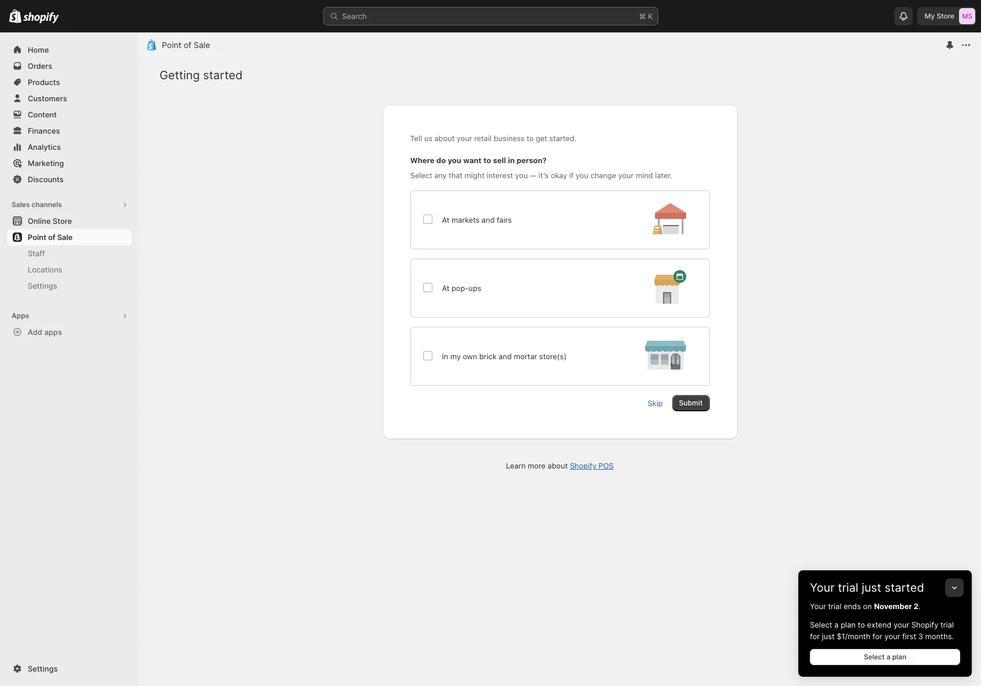 Task type: describe. For each thing, give the bounding box(es) containing it.
0 vertical spatial your
[[894, 620, 910, 630]]

your trial just started
[[811, 581, 925, 595]]

your for your trial ends on november 2 .
[[811, 602, 827, 611]]

ends
[[844, 602, 862, 611]]

3
[[919, 632, 924, 641]]

your trial just started button
[[799, 571, 973, 595]]

1 vertical spatial sale
[[57, 233, 73, 242]]

1 horizontal spatial shopify image
[[23, 12, 59, 24]]

2
[[915, 602, 919, 611]]

1 vertical spatial point
[[28, 233, 46, 242]]

add apps button
[[7, 324, 132, 340]]

1 settings link from the top
[[7, 278, 132, 294]]

analytics
[[28, 142, 61, 152]]

⌘
[[640, 12, 647, 21]]

channels
[[32, 200, 62, 209]]

a for select a plan to extend your shopify trial for just $1/month for your first 3 months.
[[835, 620, 839, 630]]

staff link
[[7, 245, 132, 262]]

apps button
[[7, 308, 132, 324]]

just inside select a plan to extend your shopify trial for just $1/month for your first 3 months.
[[823, 632, 835, 641]]

marketing link
[[7, 155, 132, 171]]

a for select a plan
[[887, 653, 891, 661]]

1 horizontal spatial point of sale
[[162, 40, 210, 50]]

add
[[28, 328, 42, 337]]

select for select a plan
[[865, 653, 886, 661]]

to
[[859, 620, 866, 630]]

1 for from the left
[[811, 632, 821, 641]]

finances
[[28, 126, 60, 135]]

trial for ends
[[829, 602, 842, 611]]

2 for from the left
[[873, 632, 883, 641]]

first
[[903, 632, 917, 641]]

months.
[[926, 632, 955, 641]]

plan for select a plan to extend your shopify trial for just $1/month for your first 3 months.
[[841, 620, 856, 630]]

search
[[342, 12, 367, 21]]

apps
[[44, 328, 62, 337]]

home
[[28, 45, 49, 54]]

.
[[919, 602, 921, 611]]

online store
[[28, 216, 72, 226]]

0 horizontal spatial shopify image
[[9, 9, 22, 23]]

icon for point of sale image
[[146, 39, 157, 51]]

locations link
[[7, 262, 132, 278]]

my store
[[926, 12, 955, 20]]

store for online store
[[53, 216, 72, 226]]

online
[[28, 216, 51, 226]]

add apps
[[28, 328, 62, 337]]

your trial just started element
[[799, 601, 973, 677]]

0 vertical spatial point
[[162, 40, 182, 50]]

1 horizontal spatial sale
[[194, 40, 210, 50]]

sales channels button
[[7, 197, 132, 213]]

0 horizontal spatial started
[[203, 68, 243, 82]]

plan for select a plan
[[893, 653, 907, 661]]

0 vertical spatial point of sale link
[[162, 40, 210, 50]]

select a plan to extend your shopify trial for just $1/month for your first 3 months.
[[811, 620, 955, 641]]

getting started
[[160, 68, 243, 82]]

store for my store
[[938, 12, 955, 20]]

customers link
[[7, 90, 132, 106]]

1 vertical spatial your
[[885, 632, 901, 641]]

finances link
[[7, 123, 132, 139]]

shopify
[[912, 620, 939, 630]]

customers
[[28, 94, 67, 103]]

november
[[875, 602, 913, 611]]

sales
[[12, 200, 30, 209]]

getting
[[160, 68, 200, 82]]

select a plan
[[865, 653, 907, 661]]

your trial ends on november 2 .
[[811, 602, 921, 611]]



Task type: vqa. For each thing, say whether or not it's contained in the screenshot.
the Your related to Your trial ends on November 2 .
yes



Task type: locate. For each thing, give the bounding box(es) containing it.
analytics link
[[7, 139, 132, 155]]

point of sale down online store
[[28, 233, 73, 242]]

trial inside select a plan to extend your shopify trial for just $1/month for your first 3 months.
[[941, 620, 955, 630]]

staff
[[28, 249, 45, 258]]

1 horizontal spatial point of sale link
[[162, 40, 210, 50]]

1 vertical spatial point of sale link
[[7, 229, 132, 245]]

1 horizontal spatial plan
[[893, 653, 907, 661]]

1 horizontal spatial select
[[865, 653, 886, 661]]

your left the first
[[885, 632, 901, 641]]

content link
[[7, 106, 132, 123]]

a up $1/month
[[835, 620, 839, 630]]

sale
[[194, 40, 210, 50], [57, 233, 73, 242]]

of
[[184, 40, 192, 50], [48, 233, 55, 242]]

apps
[[12, 311, 29, 320]]

started right 'getting' on the left
[[203, 68, 243, 82]]

1 horizontal spatial point
[[162, 40, 182, 50]]

select left to on the right of page
[[811, 620, 833, 630]]

0 vertical spatial sale
[[194, 40, 210, 50]]

a down select a plan to extend your shopify trial for just $1/month for your first 3 months.
[[887, 653, 891, 661]]

store
[[938, 12, 955, 20], [53, 216, 72, 226]]

started up november
[[885, 581, 925, 595]]

discounts link
[[7, 171, 132, 187]]

select down select a plan to extend your shopify trial for just $1/month for your first 3 months.
[[865, 653, 886, 661]]

plan up $1/month
[[841, 620, 856, 630]]

1 vertical spatial your
[[811, 602, 827, 611]]

trial inside dropdown button
[[839, 581, 859, 595]]

just up on
[[862, 581, 882, 595]]

on
[[864, 602, 873, 611]]

1 vertical spatial trial
[[829, 602, 842, 611]]

1 your from the top
[[811, 581, 835, 595]]

0 vertical spatial store
[[938, 12, 955, 20]]

k
[[649, 12, 654, 21]]

point
[[162, 40, 182, 50], [28, 233, 46, 242]]

select
[[811, 620, 833, 630], [865, 653, 886, 661]]

your
[[894, 620, 910, 630], [885, 632, 901, 641]]

extend
[[868, 620, 892, 630]]

orders link
[[7, 58, 132, 74]]

products
[[28, 78, 60, 87]]

1 vertical spatial settings link
[[7, 661, 132, 677]]

0 vertical spatial a
[[835, 620, 839, 630]]

point right icon for point of sale
[[162, 40, 182, 50]]

1 horizontal spatial a
[[887, 653, 891, 661]]

home link
[[7, 42, 132, 58]]

store inside 'link'
[[53, 216, 72, 226]]

settings link
[[7, 278, 132, 294], [7, 661, 132, 677]]

0 horizontal spatial point of sale link
[[7, 229, 132, 245]]

discounts
[[28, 175, 64, 184]]

0 horizontal spatial just
[[823, 632, 835, 641]]

trial
[[839, 581, 859, 595], [829, 602, 842, 611], [941, 620, 955, 630]]

select for select a plan to extend your shopify trial for just $1/month for your first 3 months.
[[811, 620, 833, 630]]

trial up months. at the bottom
[[941, 620, 955, 630]]

1 horizontal spatial started
[[885, 581, 925, 595]]

point up staff on the top of the page
[[28, 233, 46, 242]]

your left "ends"
[[811, 602, 827, 611]]

0 vertical spatial trial
[[839, 581, 859, 595]]

2 vertical spatial trial
[[941, 620, 955, 630]]

1 vertical spatial plan
[[893, 653, 907, 661]]

point of sale link down online store
[[7, 229, 132, 245]]

1 horizontal spatial of
[[184, 40, 192, 50]]

0 vertical spatial plan
[[841, 620, 856, 630]]

your for your trial just started
[[811, 581, 835, 595]]

for left $1/month
[[811, 632, 821, 641]]

your inside 'your trial just started' dropdown button
[[811, 581, 835, 595]]

for
[[811, 632, 821, 641], [873, 632, 883, 641]]

orders
[[28, 61, 52, 71]]

store right my
[[938, 12, 955, 20]]

0 vertical spatial settings link
[[7, 278, 132, 294]]

sales channels
[[12, 200, 62, 209]]

select inside select a plan to extend your shopify trial for just $1/month for your first 3 months.
[[811, 620, 833, 630]]

select a plan link
[[811, 649, 961, 665]]

0 vertical spatial started
[[203, 68, 243, 82]]

products link
[[7, 74, 132, 90]]

⌘ k
[[640, 12, 654, 21]]

point of sale link
[[162, 40, 210, 50], [7, 229, 132, 245]]

1 horizontal spatial for
[[873, 632, 883, 641]]

0 vertical spatial just
[[862, 581, 882, 595]]

0 horizontal spatial of
[[48, 233, 55, 242]]

shopify image
[[9, 9, 22, 23], [23, 12, 59, 24]]

1 vertical spatial store
[[53, 216, 72, 226]]

started
[[203, 68, 243, 82], [885, 581, 925, 595]]

for down extend
[[873, 632, 883, 641]]

just
[[862, 581, 882, 595], [823, 632, 835, 641]]

trial up "ends"
[[839, 581, 859, 595]]

0 vertical spatial settings
[[28, 281, 57, 290]]

0 horizontal spatial sale
[[57, 233, 73, 242]]

plan down the first
[[893, 653, 907, 661]]

just left $1/month
[[823, 632, 835, 641]]

1 vertical spatial just
[[823, 632, 835, 641]]

1 horizontal spatial store
[[938, 12, 955, 20]]

of up 'getting' on the left
[[184, 40, 192, 50]]

0 vertical spatial your
[[811, 581, 835, 595]]

sale up getting started
[[194, 40, 210, 50]]

2 settings link from the top
[[7, 661, 132, 677]]

store down sales channels button
[[53, 216, 72, 226]]

1 vertical spatial of
[[48, 233, 55, 242]]

your up the first
[[894, 620, 910, 630]]

a inside select a plan to extend your shopify trial for just $1/month for your first 3 months.
[[835, 620, 839, 630]]

1 horizontal spatial just
[[862, 581, 882, 595]]

point of sale up 'getting' on the left
[[162, 40, 210, 50]]

just inside dropdown button
[[862, 581, 882, 595]]

0 horizontal spatial for
[[811, 632, 821, 641]]

of down online store
[[48, 233, 55, 242]]

settings
[[28, 281, 57, 290], [28, 664, 58, 674]]

your
[[811, 581, 835, 595], [811, 602, 827, 611]]

1 vertical spatial started
[[885, 581, 925, 595]]

plan
[[841, 620, 856, 630], [893, 653, 907, 661]]

locations
[[28, 265, 62, 274]]

0 vertical spatial select
[[811, 620, 833, 630]]

started inside dropdown button
[[885, 581, 925, 595]]

0 horizontal spatial a
[[835, 620, 839, 630]]

plan inside select a plan to extend your shopify trial for just $1/month for your first 3 months.
[[841, 620, 856, 630]]

trial left "ends"
[[829, 602, 842, 611]]

my store image
[[960, 8, 976, 24]]

2 settings from the top
[[28, 664, 58, 674]]

1 settings from the top
[[28, 281, 57, 290]]

a
[[835, 620, 839, 630], [887, 653, 891, 661]]

0 horizontal spatial select
[[811, 620, 833, 630]]

2 your from the top
[[811, 602, 827, 611]]

0 horizontal spatial store
[[53, 216, 72, 226]]

0 horizontal spatial plan
[[841, 620, 856, 630]]

your up your trial ends on november 2 .
[[811, 581, 835, 595]]

1 vertical spatial point of sale
[[28, 233, 73, 242]]

0 vertical spatial point of sale
[[162, 40, 210, 50]]

1 vertical spatial select
[[865, 653, 886, 661]]

my
[[926, 12, 936, 20]]

1 vertical spatial a
[[887, 653, 891, 661]]

0 vertical spatial of
[[184, 40, 192, 50]]

content
[[28, 110, 57, 119]]

1 vertical spatial settings
[[28, 664, 58, 674]]

sale down online store button
[[57, 233, 73, 242]]

marketing
[[28, 159, 64, 168]]

0 horizontal spatial point
[[28, 233, 46, 242]]

0 horizontal spatial point of sale
[[28, 233, 73, 242]]

online store button
[[0, 213, 139, 229]]

point of sale link up 'getting' on the left
[[162, 40, 210, 50]]

your inside your trial just started element
[[811, 602, 827, 611]]

$1/month
[[838, 632, 871, 641]]

point of sale
[[162, 40, 210, 50], [28, 233, 73, 242]]

online store link
[[7, 213, 132, 229]]

trial for just
[[839, 581, 859, 595]]



